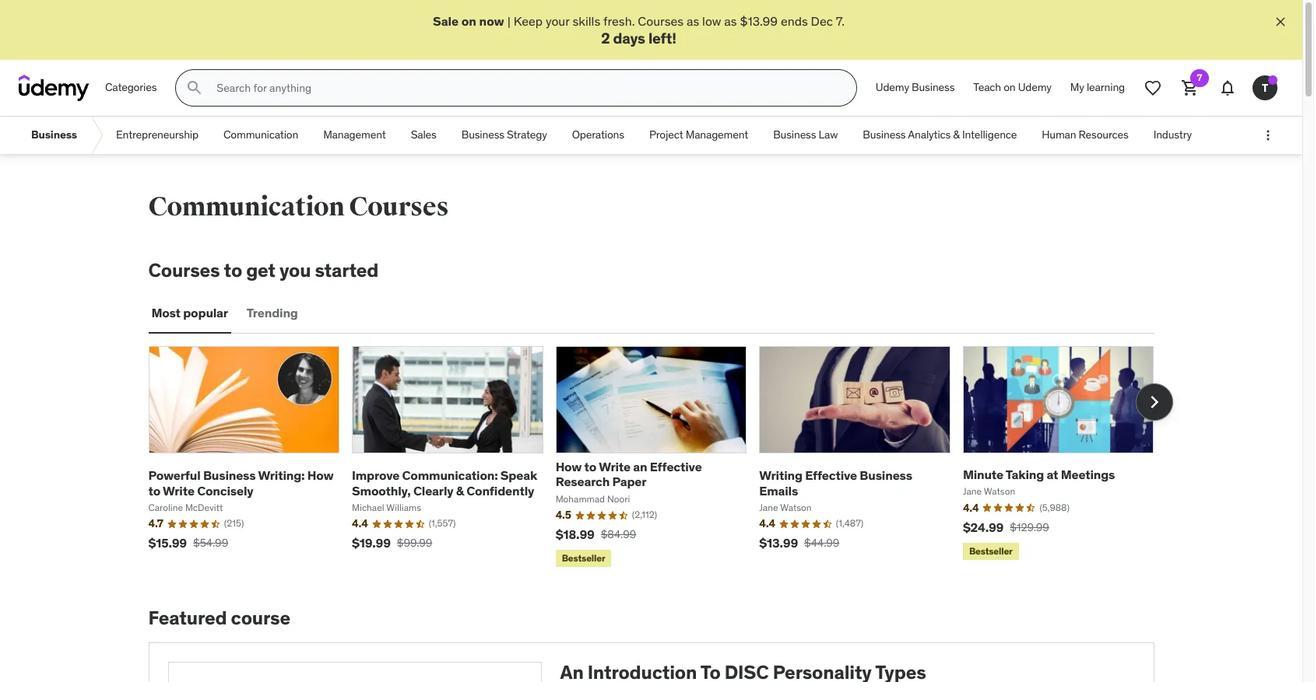 Task type: vqa. For each thing, say whether or not it's contained in the screenshot.
55
no



Task type: describe. For each thing, give the bounding box(es) containing it.
communication for communication courses
[[148, 191, 345, 224]]

7 link
[[1172, 69, 1209, 107]]

carousel element
[[148, 347, 1173, 571]]

entrepreneurship
[[116, 128, 199, 142]]

industry link
[[1141, 117, 1205, 154]]

business inside business analytics & intelligence link
[[863, 128, 906, 142]]

Search for anything text field
[[214, 75, 838, 101]]

teach on udemy
[[974, 81, 1052, 95]]

to inside powerful business writing: how to write concisely
[[148, 483, 160, 499]]

management link
[[311, 117, 398, 154]]

business analytics & intelligence
[[863, 128, 1017, 142]]

law
[[819, 128, 838, 142]]

7.
[[836, 13, 845, 29]]

1 management from the left
[[323, 128, 386, 142]]

communication for communication
[[223, 128, 298, 142]]

analytics
[[908, 128, 951, 142]]

& inside 'improve communication: speak smoothly, clearly & confidently'
[[456, 483, 464, 499]]

1 as from the left
[[687, 13, 699, 29]]

trending
[[247, 306, 298, 321]]

t
[[1262, 81, 1269, 95]]

business inside business strategy link
[[462, 128, 505, 142]]

most
[[151, 306, 181, 321]]

how inside how to write an effective research paper
[[556, 460, 582, 475]]

speak
[[501, 468, 537, 484]]

course
[[231, 607, 290, 631]]

udemy image
[[19, 75, 90, 101]]

more subcategory menu links image
[[1261, 128, 1276, 143]]

categories
[[105, 81, 157, 95]]

you
[[280, 259, 311, 283]]

emails
[[759, 483, 798, 499]]

left!
[[649, 29, 676, 48]]

operations
[[572, 128, 624, 142]]

you have alerts image
[[1269, 76, 1278, 85]]

categories button
[[96, 69, 166, 107]]

trending button
[[244, 295, 301, 332]]

minute taking at meetings
[[963, 467, 1115, 483]]

ends
[[781, 13, 808, 29]]

paper
[[612, 474, 647, 490]]

write inside how to write an effective research paper
[[599, 460, 631, 475]]

keep
[[514, 13, 543, 29]]

learning
[[1087, 81, 1125, 95]]

project management link
[[637, 117, 761, 154]]

udemy business
[[876, 81, 955, 95]]

meetings
[[1061, 467, 1115, 483]]

to for write
[[585, 460, 597, 475]]

shopping cart with 7 items image
[[1181, 79, 1200, 97]]

communication:
[[402, 468, 498, 484]]

communication courses
[[148, 191, 449, 224]]

improve communication: speak smoothly, clearly & confidently
[[352, 468, 537, 499]]

1 vertical spatial courses
[[349, 191, 449, 224]]

clearly
[[413, 483, 454, 499]]

get
[[246, 259, 276, 283]]

concisely
[[197, 483, 253, 499]]

business inside writing effective business emails
[[860, 468, 913, 484]]

minute taking at meetings link
[[963, 467, 1115, 483]]

low
[[702, 13, 721, 29]]

improve
[[352, 468, 400, 484]]

wishlist image
[[1144, 79, 1163, 97]]

& inside business analytics & intelligence link
[[953, 128, 960, 142]]

popular
[[183, 306, 228, 321]]

skills
[[573, 13, 601, 29]]

2 as from the left
[[724, 13, 737, 29]]

$13.99
[[740, 13, 778, 29]]

powerful business writing: how to write concisely link
[[148, 468, 334, 499]]

teach
[[974, 81, 1001, 95]]

business analytics & intelligence link
[[851, 117, 1030, 154]]

effective inside writing effective business emails
[[805, 468, 857, 484]]

teach on udemy link
[[964, 69, 1061, 107]]

2 management from the left
[[686, 128, 748, 142]]

confidently
[[467, 483, 534, 499]]

taking
[[1006, 467, 1044, 483]]

business inside business law link
[[773, 128, 816, 142]]

human resources link
[[1030, 117, 1141, 154]]

operations link
[[560, 117, 637, 154]]

sale
[[433, 13, 459, 29]]

0 horizontal spatial courses
[[148, 259, 220, 283]]

7
[[1197, 72, 1203, 83]]

dec
[[811, 13, 833, 29]]

business law
[[773, 128, 838, 142]]

|
[[508, 13, 511, 29]]

started
[[315, 259, 379, 283]]

resources
[[1079, 128, 1129, 142]]



Task type: locate. For each thing, give the bounding box(es) containing it.
2 vertical spatial courses
[[148, 259, 220, 283]]

2 horizontal spatial to
[[585, 460, 597, 475]]

on right teach at the top right of page
[[1004, 81, 1016, 95]]

to for get
[[224, 259, 242, 283]]

smoothly,
[[352, 483, 411, 499]]

notifications image
[[1219, 79, 1237, 97]]

my
[[1071, 81, 1085, 95]]

to left get on the top
[[224, 259, 242, 283]]

to
[[224, 259, 242, 283], [585, 460, 597, 475], [148, 483, 160, 499]]

2 vertical spatial to
[[148, 483, 160, 499]]

industry
[[1154, 128, 1192, 142]]

now
[[479, 13, 504, 29]]

project management
[[649, 128, 748, 142]]

&
[[953, 128, 960, 142], [456, 483, 464, 499]]

0 vertical spatial communication
[[223, 128, 298, 142]]

effective right the writing
[[805, 468, 857, 484]]

& right analytics
[[953, 128, 960, 142]]

my learning link
[[1061, 69, 1135, 107]]

research
[[556, 474, 610, 490]]

how to write an effective research paper
[[556, 460, 702, 490]]

t link
[[1247, 69, 1284, 107]]

courses to get you started
[[148, 259, 379, 283]]

how
[[556, 460, 582, 475], [307, 468, 334, 484]]

communication
[[223, 128, 298, 142], [148, 191, 345, 224]]

1 horizontal spatial udemy
[[1018, 81, 1052, 95]]

at
[[1047, 467, 1059, 483]]

how inside powerful business writing: how to write concisely
[[307, 468, 334, 484]]

management right project
[[686, 128, 748, 142]]

1 vertical spatial to
[[585, 460, 597, 475]]

next image
[[1142, 390, 1167, 415]]

entrepreneurship link
[[104, 117, 211, 154]]

human
[[1042, 128, 1077, 142]]

business inside business link
[[31, 128, 77, 142]]

0 horizontal spatial as
[[687, 13, 699, 29]]

most popular button
[[148, 295, 231, 332]]

minute
[[963, 467, 1004, 483]]

1 horizontal spatial how
[[556, 460, 582, 475]]

effective right an
[[650, 460, 702, 475]]

as right low
[[724, 13, 737, 29]]

submit search image
[[186, 79, 204, 97]]

human resources
[[1042, 128, 1129, 142]]

2
[[601, 29, 610, 48]]

featured
[[148, 607, 227, 631]]

sale on now | keep your skills fresh. courses as low as $13.99 ends dec 7. 2 days left!
[[433, 13, 845, 48]]

1 horizontal spatial management
[[686, 128, 748, 142]]

business law link
[[761, 117, 851, 154]]

courses down sales link
[[349, 191, 449, 224]]

business strategy link
[[449, 117, 560, 154]]

business inside udemy business link
[[912, 81, 955, 95]]

writing effective business emails
[[759, 468, 913, 499]]

1 vertical spatial on
[[1004, 81, 1016, 95]]

1 horizontal spatial courses
[[349, 191, 449, 224]]

0 vertical spatial courses
[[638, 13, 684, 29]]

0 horizontal spatial write
[[163, 483, 195, 499]]

writing effective business emails link
[[759, 468, 913, 499]]

udemy left my
[[1018, 81, 1052, 95]]

management left sales at the left top of page
[[323, 128, 386, 142]]

writing:
[[258, 468, 305, 484]]

how to write an effective research paper link
[[556, 460, 702, 490]]

1 vertical spatial &
[[456, 483, 464, 499]]

sales link
[[398, 117, 449, 154]]

how right speak
[[556, 460, 582, 475]]

2 udemy from the left
[[1018, 81, 1052, 95]]

powerful business writing: how to write concisely
[[148, 468, 334, 499]]

on left now
[[462, 13, 477, 29]]

0 vertical spatial to
[[224, 259, 242, 283]]

0 horizontal spatial management
[[323, 128, 386, 142]]

0 horizontal spatial on
[[462, 13, 477, 29]]

on inside sale on now | keep your skills fresh. courses as low as $13.99 ends dec 7. 2 days left!
[[462, 13, 477, 29]]

0 horizontal spatial how
[[307, 468, 334, 484]]

courses up most popular
[[148, 259, 220, 283]]

most popular
[[151, 306, 228, 321]]

effective inside how to write an effective research paper
[[650, 460, 702, 475]]

writing
[[759, 468, 803, 484]]

to inside how to write an effective research paper
[[585, 460, 597, 475]]

on for teach on udemy
[[1004, 81, 1016, 95]]

1 horizontal spatial write
[[599, 460, 631, 475]]

1 horizontal spatial &
[[953, 128, 960, 142]]

to left concisely
[[148, 483, 160, 499]]

udemy
[[876, 81, 909, 95], [1018, 81, 1052, 95]]

2 horizontal spatial courses
[[638, 13, 684, 29]]

0 vertical spatial on
[[462, 13, 477, 29]]

1 vertical spatial communication
[[148, 191, 345, 224]]

as left low
[[687, 13, 699, 29]]

business inside powerful business writing: how to write concisely
[[203, 468, 256, 484]]

0 horizontal spatial effective
[[650, 460, 702, 475]]

close image
[[1273, 14, 1289, 30]]

courses inside sale on now | keep your skills fresh. courses as low as $13.99 ends dec 7. 2 days left!
[[638, 13, 684, 29]]

to left paper
[[585, 460, 597, 475]]

on
[[462, 13, 477, 29], [1004, 81, 1016, 95]]

my learning
[[1071, 81, 1125, 95]]

write inside powerful business writing: how to write concisely
[[163, 483, 195, 499]]

sales
[[411, 128, 437, 142]]

1 udemy from the left
[[876, 81, 909, 95]]

0 horizontal spatial to
[[148, 483, 160, 499]]

project
[[649, 128, 683, 142]]

effective
[[650, 460, 702, 475], [805, 468, 857, 484]]

0 horizontal spatial &
[[456, 483, 464, 499]]

as
[[687, 13, 699, 29], [724, 13, 737, 29]]

powerful
[[148, 468, 201, 484]]

fresh.
[[604, 13, 635, 29]]

improve communication: speak smoothly, clearly & confidently link
[[352, 468, 537, 499]]

on for sale on now | keep your skills fresh. courses as low as $13.99 ends dec 7. 2 days left!
[[462, 13, 477, 29]]

business link
[[19, 117, 90, 154]]

arrow pointing to subcategory menu links image
[[90, 117, 104, 154]]

1 horizontal spatial effective
[[805, 468, 857, 484]]

1 horizontal spatial on
[[1004, 81, 1016, 95]]

1 vertical spatial write
[[163, 483, 195, 499]]

udemy business link
[[867, 69, 964, 107]]

business strategy
[[462, 128, 547, 142]]

intelligence
[[962, 128, 1017, 142]]

write left concisely
[[163, 483, 195, 499]]

an
[[633, 460, 647, 475]]

courses up left!
[[638, 13, 684, 29]]

strategy
[[507, 128, 547, 142]]

courses
[[638, 13, 684, 29], [349, 191, 449, 224], [148, 259, 220, 283]]

udemy up analytics
[[876, 81, 909, 95]]

0 vertical spatial write
[[599, 460, 631, 475]]

0 vertical spatial &
[[953, 128, 960, 142]]

1 horizontal spatial to
[[224, 259, 242, 283]]

1 horizontal spatial as
[[724, 13, 737, 29]]

& right clearly
[[456, 483, 464, 499]]

communication link
[[211, 117, 311, 154]]

your
[[546, 13, 570, 29]]

days
[[613, 29, 645, 48]]

business
[[912, 81, 955, 95], [31, 128, 77, 142], [462, 128, 505, 142], [773, 128, 816, 142], [863, 128, 906, 142], [203, 468, 256, 484], [860, 468, 913, 484]]

write left an
[[599, 460, 631, 475]]

0 horizontal spatial udemy
[[876, 81, 909, 95]]

how right writing:
[[307, 468, 334, 484]]

featured course
[[148, 607, 290, 631]]



